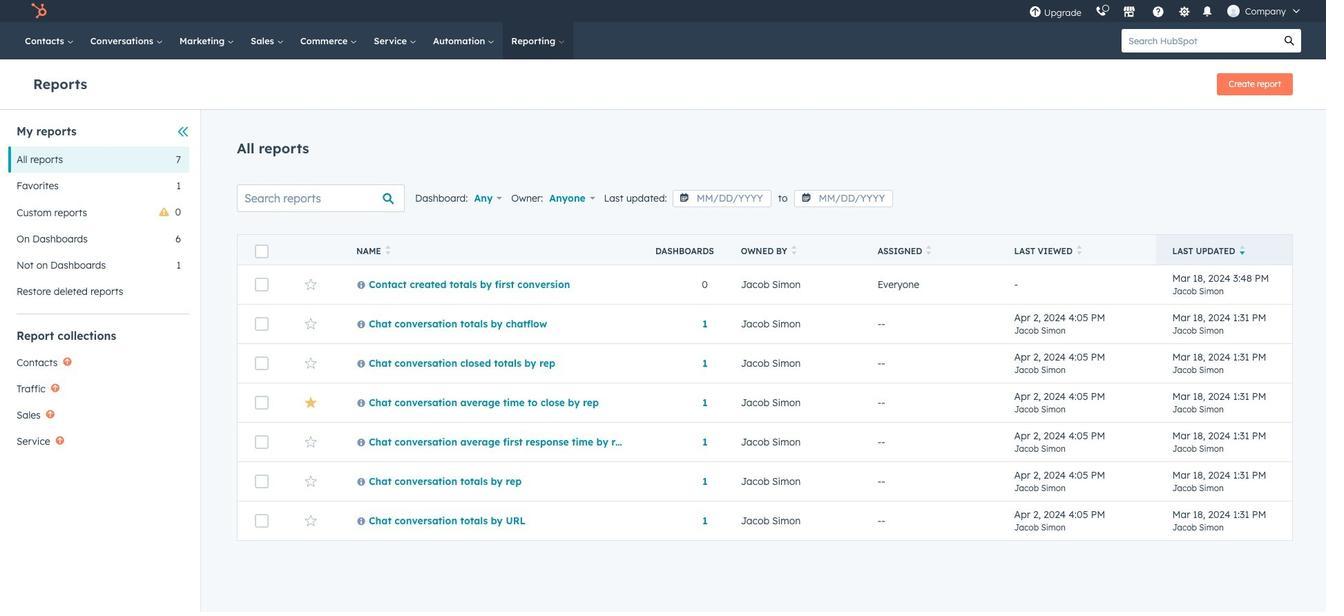 Task type: describe. For each thing, give the bounding box(es) containing it.
jacob simon image
[[1227, 5, 1240, 17]]

marketplaces image
[[1123, 6, 1136, 19]]

press to sort. image for 3rd press to sort. element from the right
[[792, 245, 797, 255]]

3 press to sort. element from the left
[[927, 245, 932, 257]]

Search reports search field
[[237, 184, 405, 212]]

4 press to sort. element from the left
[[1077, 245, 1082, 257]]

1 press to sort. element from the left
[[385, 245, 391, 257]]

press to sort. image for second press to sort. element from right
[[927, 245, 932, 255]]

Search HubSpot search field
[[1122, 29, 1278, 53]]



Task type: vqa. For each thing, say whether or not it's contained in the screenshot.
Press to sort. image
yes



Task type: locate. For each thing, give the bounding box(es) containing it.
descending sort. press to sort ascending. image
[[1240, 245, 1245, 255]]

2 press to sort. element from the left
[[792, 245, 797, 257]]

press to sort. element
[[385, 245, 391, 257], [792, 245, 797, 257], [927, 245, 932, 257], [1077, 245, 1082, 257]]

report collections element
[[8, 328, 189, 455]]

descending sort. press to sort ascending. element
[[1240, 245, 1245, 257]]

1 horizontal spatial press to sort. image
[[792, 245, 797, 255]]

press to sort. image
[[1077, 245, 1082, 255]]

0 horizontal spatial press to sort. image
[[385, 245, 391, 255]]

press to sort. image
[[385, 245, 391, 255], [792, 245, 797, 255], [927, 245, 932, 255]]

3 press to sort. image from the left
[[927, 245, 932, 255]]

menu
[[1022, 0, 1310, 22]]

MM/DD/YYYY text field
[[673, 190, 771, 207]]

1 press to sort. image from the left
[[385, 245, 391, 255]]

banner
[[33, 69, 1293, 95]]

2 press to sort. image from the left
[[792, 245, 797, 255]]

MM/DD/YYYY text field
[[795, 190, 894, 207]]

press to sort. image for fourth press to sort. element from the right
[[385, 245, 391, 255]]

report filters element
[[8, 124, 189, 305]]

2 horizontal spatial press to sort. image
[[927, 245, 932, 255]]



